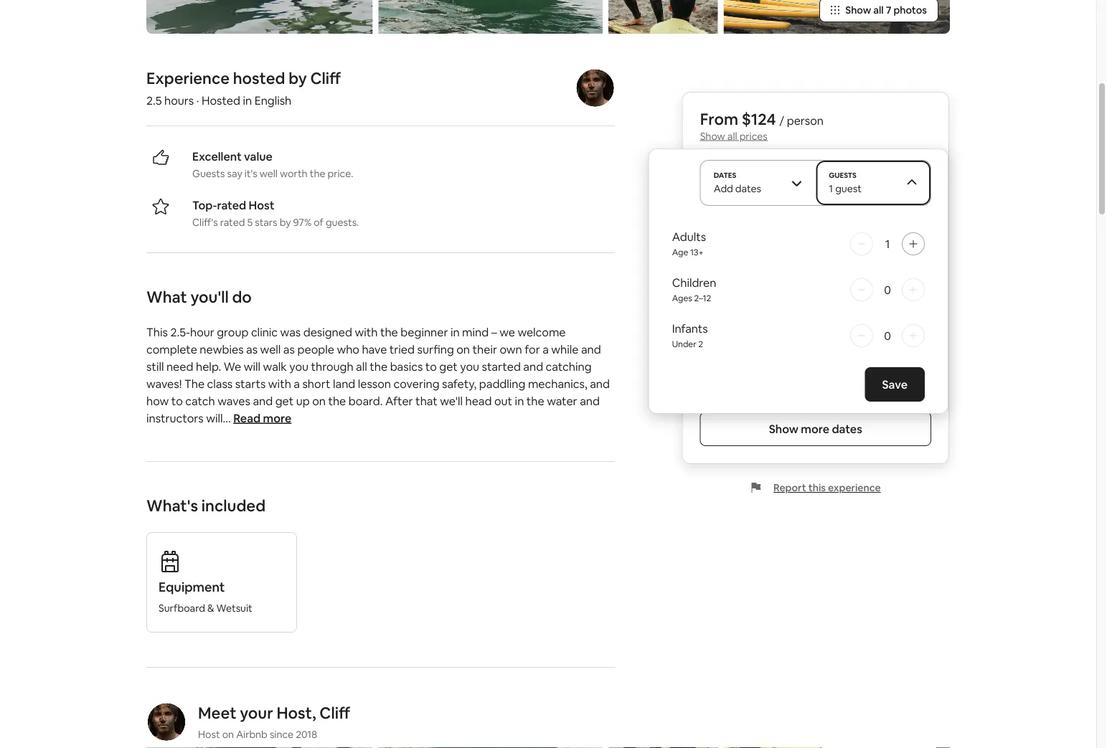Task type: vqa. For each thing, say whether or not it's contained in the screenshot.
7 nights at an estimated $354 a night
no



Task type: locate. For each thing, give the bounding box(es) containing it.
group
[[774, 286, 798, 297], [217, 325, 249, 340]]

on down mind
[[457, 342, 470, 357]]

dates for show more dates
[[832, 422, 863, 436]]

1 vertical spatial choose link
[[872, 274, 932, 299]]

hour
[[190, 325, 214, 340]]

all left the prices
[[728, 130, 738, 142]]

2 9:00 from the top
[[700, 271, 718, 282]]

on left airbnb
[[222, 729, 234, 742]]

1 horizontal spatial show
[[769, 422, 799, 436]]

on right up
[[312, 394, 326, 409]]

you up safety,
[[460, 360, 480, 374]]

well inside 'excellent value guests say it's well worth the price.'
[[260, 168, 278, 181]]

3 choose link from the top
[[872, 352, 932, 377]]

2 vertical spatial on
[[222, 729, 234, 742]]

1 vertical spatial am–11:30
[[720, 271, 756, 282]]

how
[[146, 394, 169, 409]]

adults
[[672, 229, 706, 244]]

1 horizontal spatial you
[[460, 360, 480, 374]]

2 vertical spatial show
[[769, 422, 799, 436]]

9:00 inside sat, nov 18 9:00 am–11:30 am
[[700, 193, 718, 204]]

2 vertical spatial choose link
[[872, 352, 932, 377]]

pm–3:00
[[723, 350, 756, 361]]

0 up $124 / person
[[884, 282, 891, 297]]

2 choose link from the top
[[872, 274, 932, 299]]

1 am from the top
[[758, 193, 771, 204]]

surfing
[[417, 342, 454, 357]]

host
[[249, 198, 275, 213], [198, 729, 220, 742]]

2 horizontal spatial all
[[874, 4, 884, 17]]

for right book at right
[[723, 286, 735, 297]]

13+
[[690, 247, 704, 258]]

host up "stars"
[[249, 198, 275, 213]]

rated left '5'
[[220, 216, 245, 229]]

0 vertical spatial / person
[[893, 177, 932, 190]]

hours
[[164, 93, 194, 108]]

0 vertical spatial 1
[[829, 182, 833, 195]]

mind
[[462, 325, 489, 340]]

am–11:30 up the book for a private group link
[[720, 271, 756, 282]]

the inside 'excellent value guests say it's well worth the price.'
[[310, 168, 325, 181]]

am–11:30
[[720, 193, 756, 204], [720, 271, 756, 282]]

in right the out
[[515, 394, 524, 409]]

1 inside guests 1 guest
[[829, 182, 833, 195]]

through
[[311, 360, 354, 374]]

with up have in the left top of the page
[[355, 325, 378, 340]]

do
[[232, 287, 252, 308]]

starts
[[235, 377, 266, 392]]

as down was
[[283, 342, 295, 357]]

the
[[310, 168, 325, 181], [380, 325, 398, 340], [370, 360, 388, 374], [328, 394, 346, 409], [527, 394, 545, 409]]

3 choose from the top
[[884, 358, 920, 371]]

1 vertical spatial 1
[[886, 237, 890, 251]]

it's
[[245, 168, 257, 181]]

1 horizontal spatial in
[[451, 325, 460, 340]]

dates
[[736, 182, 762, 195], [832, 422, 863, 436]]

more inside button
[[263, 411, 292, 426]]

1 vertical spatial dates
[[832, 422, 863, 436]]

am up the private
[[758, 271, 771, 282]]

0 vertical spatial am
[[758, 193, 771, 204]]

0 vertical spatial dates
[[736, 182, 762, 195]]

dates for dates add dates
[[736, 182, 762, 195]]

children ages 2–12
[[672, 275, 717, 304]]

2 horizontal spatial in
[[515, 394, 524, 409]]

nov up pm–3:00
[[726, 334, 744, 347]]

0 vertical spatial 9:00
[[700, 193, 718, 204]]

1 / person from the top
[[893, 177, 932, 190]]

0 vertical spatial on
[[457, 342, 470, 357]]

airbnb
[[236, 729, 268, 742]]

$124 up the prices
[[742, 109, 776, 129]]

host inside meet your host, cliff host on airbnb since 2018
[[198, 729, 220, 742]]

show left 7
[[846, 4, 872, 17]]

cliff's
[[192, 216, 218, 229]]

choose for am
[[884, 280, 920, 293]]

report this experience
[[774, 482, 881, 495]]

9:00
[[700, 193, 718, 204], [700, 271, 718, 282]]

1 vertical spatial all
[[728, 130, 738, 142]]

english
[[255, 93, 292, 108]]

need
[[166, 360, 193, 374]]

0 vertical spatial 0
[[884, 282, 891, 297]]

1 vertical spatial 0
[[884, 328, 891, 343]]

0 vertical spatial choose
[[884, 202, 920, 215]]

1
[[829, 182, 833, 195], [886, 237, 890, 251]]

1 vertical spatial 9:00
[[700, 271, 718, 282]]

experience photo 3 image
[[609, 0, 718, 34], [609, 0, 718, 34]]

more right read
[[263, 411, 292, 426]]

2 horizontal spatial show
[[846, 4, 872, 17]]

0 horizontal spatial more
[[263, 411, 292, 426]]

0 horizontal spatial on
[[222, 729, 234, 742]]

0 horizontal spatial to
[[171, 394, 183, 409]]

dates inside dates add dates
[[736, 182, 762, 195]]

0 up save
[[884, 328, 891, 343]]

0 inside infants group
[[884, 328, 891, 343]]

2 am–11:30 from the top
[[720, 271, 756, 282]]

newbies
[[200, 342, 244, 357]]

welcome
[[518, 325, 566, 340]]

show all 7 photos
[[846, 4, 927, 17]]

group inside this 2.5-hour group clinic was designed with the beginner in mind – we welcome complete newbies as well as people who have tried surfing on their own for a while and still need help. we will walk you through all the basics to get you started and catching waves!  the class starts with a short land lesson covering safety, paddling mechanics, and how to catch waves and get up on the board.  after that we'll head out in the water and instructors will…
[[217, 325, 249, 340]]

rated down say on the left
[[217, 198, 246, 213]]

dates up the experience
[[832, 422, 863, 436]]

1 horizontal spatial guests
[[829, 170, 857, 180]]

choose
[[884, 202, 920, 215], [884, 280, 920, 293], [884, 358, 920, 371]]

well right it's on the top left
[[260, 168, 278, 181]]

well up walk
[[260, 342, 281, 357]]

1 horizontal spatial host
[[249, 198, 275, 213]]

1 vertical spatial nov
[[726, 334, 744, 347]]

9:00 inside '9:00 am–11:30 am book for a private group'
[[700, 271, 718, 282]]

what's
[[146, 496, 198, 516]]

0 for infants
[[884, 328, 891, 343]]

1 vertical spatial show
[[700, 130, 726, 142]]

and right water at the bottom of the page
[[580, 394, 600, 409]]

1 you from the left
[[289, 360, 309, 374]]

all down have in the left top of the page
[[356, 360, 367, 374]]

2 / person from the top
[[893, 256, 932, 268]]

1 vertical spatial group
[[217, 325, 249, 340]]

you'll
[[191, 287, 229, 308]]

1 choose link from the top
[[872, 196, 932, 220]]

0 vertical spatial rated
[[217, 198, 246, 213]]

person
[[787, 113, 824, 128], [899, 177, 932, 190], [899, 256, 932, 268], [899, 334, 932, 347]]

0 vertical spatial nov
[[720, 177, 739, 190]]

guests inside 'excellent value guests say it's well worth the price.'
[[192, 168, 225, 181]]

on inside meet your host, cliff host on airbnb since 2018
[[222, 729, 234, 742]]

get left up
[[275, 394, 294, 409]]

2 choose from the top
[[884, 280, 920, 293]]

started
[[482, 360, 521, 374]]

0 horizontal spatial for
[[525, 342, 540, 357]]

guests down the excellent
[[192, 168, 225, 181]]

basics
[[390, 360, 423, 374]]

show all 7 photos link
[[820, 0, 939, 23]]

in
[[243, 93, 252, 108], [451, 325, 460, 340], [515, 394, 524, 409]]

0 vertical spatial $124
[[742, 109, 776, 129]]

own
[[500, 342, 522, 357]]

0 vertical spatial in
[[243, 93, 252, 108]]

rated
[[217, 198, 246, 213], [220, 216, 245, 229]]

to up instructors
[[171, 394, 183, 409]]

class
[[207, 377, 233, 392]]

0 vertical spatial to
[[426, 360, 437, 374]]

$124 up save
[[868, 334, 890, 347]]

stars
[[255, 216, 277, 229]]

0 horizontal spatial in
[[243, 93, 252, 108]]

group up "newbies"
[[217, 325, 249, 340]]

since
[[270, 729, 294, 742]]

1 vertical spatial choose
[[884, 280, 920, 293]]

learn more about the host, cliff. image
[[575, 69, 615, 109], [575, 69, 615, 109], [146, 703, 187, 743], [146, 703, 187, 743]]

1 vertical spatial on
[[312, 394, 326, 409]]

instructors
[[146, 411, 204, 426]]

hosted
[[202, 93, 240, 108]]

1 horizontal spatial all
[[728, 130, 738, 142]]

a up up
[[294, 377, 300, 392]]

well inside this 2.5-hour group clinic was designed with the beginner in mind – we welcome complete newbies as well as people who have tried surfing on their own for a while and still need help. we will walk you through all the basics to get you started and catching waves!  the class starts with a short land lesson covering safety, paddling mechanics, and how to catch waves and get up on the board.  after that we'll head out in the water and instructors will…
[[260, 342, 281, 357]]

0 horizontal spatial 1
[[829, 182, 833, 195]]

and down the "catching" at the top
[[590, 377, 610, 392]]

clinic
[[251, 325, 278, 340]]

1 horizontal spatial get
[[439, 360, 458, 374]]

mon,
[[700, 334, 723, 347]]

0 vertical spatial a
[[737, 286, 741, 297]]

/ inside from $124 / person show all prices
[[780, 113, 785, 128]]

2 vertical spatial a
[[294, 377, 300, 392]]

up
[[296, 394, 310, 409]]

covering
[[394, 377, 440, 392]]

experience photo 4 image
[[724, 0, 950, 34], [724, 0, 950, 34]]

am right the add
[[758, 193, 771, 204]]

5
[[247, 216, 253, 229]]

0 horizontal spatial guests
[[192, 168, 225, 181]]

0 horizontal spatial dates
[[736, 182, 762, 195]]

children group
[[672, 275, 925, 304]]

show up report
[[769, 422, 799, 436]]

with down walk
[[268, 377, 291, 392]]

/ person for sat, nov 18
[[893, 177, 932, 190]]

as
[[246, 342, 258, 357], [283, 342, 295, 357]]

1 vertical spatial get
[[275, 394, 294, 409]]

sat,
[[700, 177, 718, 190]]

9:00 down 'sat,'
[[700, 193, 718, 204]]

infants
[[672, 321, 708, 336]]

1 0 from the top
[[884, 282, 891, 297]]

1 vertical spatial am
[[758, 271, 771, 282]]

0 vertical spatial choose link
[[872, 196, 932, 220]]

to down surfing
[[426, 360, 437, 374]]

get up safety,
[[439, 360, 458, 374]]

in inside experience hosted by cliff 2.5 hours · hosted in english
[[243, 93, 252, 108]]

1 horizontal spatial with
[[355, 325, 378, 340]]

0 horizontal spatial with
[[268, 377, 291, 392]]

their
[[473, 342, 497, 357]]

2 horizontal spatial on
[[457, 342, 470, 357]]

1 as from the left
[[246, 342, 258, 357]]

age
[[672, 247, 689, 258]]

9:00 up book at right
[[700, 271, 718, 282]]

1 horizontal spatial on
[[312, 394, 326, 409]]

all left 7
[[874, 4, 884, 17]]

0 vertical spatial host
[[249, 198, 275, 213]]

by
[[280, 216, 291, 229]]

0 vertical spatial for
[[723, 286, 735, 297]]

1 horizontal spatial more
[[801, 422, 830, 436]]

dates right the add
[[736, 182, 762, 195]]

1 vertical spatial / person
[[893, 256, 932, 268]]

1 horizontal spatial for
[[723, 286, 735, 297]]

1 horizontal spatial dates
[[832, 422, 863, 436]]

1 choose from the top
[[884, 202, 920, 215]]

safety,
[[442, 377, 477, 392]]

1 vertical spatial host
[[198, 729, 220, 742]]

0 horizontal spatial get
[[275, 394, 294, 409]]

you right walk
[[289, 360, 309, 374]]

am–11:30 down the 18
[[720, 193, 756, 204]]

report
[[774, 482, 807, 495]]

experience photo 1 image
[[379, 0, 603, 34], [379, 0, 603, 34]]

adults age 13+
[[672, 229, 706, 258]]

1 horizontal spatial a
[[543, 342, 549, 357]]

a left the private
[[737, 286, 741, 297]]

for down welcome
[[525, 342, 540, 357]]

0 vertical spatial am–11:30
[[720, 193, 756, 204]]

a down welcome
[[543, 342, 549, 357]]

am–11:30 inside '9:00 am–11:30 am book for a private group'
[[720, 271, 756, 282]]

the left price. on the top of page
[[310, 168, 325, 181]]

you
[[289, 360, 309, 374], [460, 360, 480, 374]]

after
[[385, 394, 413, 409]]

2 vertical spatial choose
[[884, 358, 920, 371]]

host down meet
[[198, 729, 220, 742]]

get
[[439, 360, 458, 374], [275, 394, 294, 409]]

1 horizontal spatial group
[[774, 286, 798, 297]]

and right while
[[581, 342, 601, 357]]

have
[[362, 342, 387, 357]]

for inside '9:00 am–11:30 am book for a private group'
[[723, 286, 735, 297]]

guests
[[192, 168, 225, 181], [829, 170, 857, 180]]

sat, nov 18 9:00 am–11:30 am
[[700, 177, 771, 204]]

nov left the 18
[[720, 177, 739, 190]]

1 horizontal spatial $124
[[868, 334, 890, 347]]

0 horizontal spatial $124
[[742, 109, 776, 129]]

am inside '9:00 am–11:30 am book for a private group'
[[758, 271, 771, 282]]

choose link for am
[[872, 274, 932, 299]]

guests up guest
[[829, 170, 857, 180]]

0 horizontal spatial all
[[356, 360, 367, 374]]

1 vertical spatial for
[[525, 342, 540, 357]]

1 vertical spatial well
[[260, 342, 281, 357]]

2 vertical spatial all
[[356, 360, 367, 374]]

a inside '9:00 am–11:30 am book for a private group'
[[737, 286, 741, 297]]

am
[[758, 193, 771, 204], [758, 271, 771, 282]]

2 horizontal spatial a
[[737, 286, 741, 297]]

0 vertical spatial group
[[774, 286, 798, 297]]

well
[[260, 168, 278, 181], [260, 342, 281, 357]]

2 vertical spatial in
[[515, 394, 524, 409]]

nov for mon,
[[726, 334, 744, 347]]

nov inside sat, nov 18 9:00 am–11:30 am
[[720, 177, 739, 190]]

all inside the show all 7 photos link
[[874, 4, 884, 17]]

in down hosted
[[243, 93, 252, 108]]

2 am from the top
[[758, 271, 771, 282]]

catch
[[185, 394, 215, 409]]

0 vertical spatial well
[[260, 168, 278, 181]]

nov inside the mon, nov 20 12:30 pm–3:00 pm
[[726, 334, 744, 347]]

show for show all 7 photos
[[846, 4, 872, 17]]

2 0 from the top
[[884, 328, 891, 343]]

save
[[883, 377, 908, 392]]

all
[[874, 4, 884, 17], [728, 130, 738, 142], [356, 360, 367, 374]]

that
[[416, 394, 438, 409]]

0 horizontal spatial you
[[289, 360, 309, 374]]

0 vertical spatial get
[[439, 360, 458, 374]]

person inside from $124 / person show all prices
[[787, 113, 824, 128]]

0 horizontal spatial as
[[246, 342, 258, 357]]

experience cover photo image
[[146, 0, 373, 34], [146, 0, 373, 34]]

in left mind
[[451, 325, 460, 340]]

group right the private
[[774, 286, 798, 297]]

1 horizontal spatial as
[[283, 342, 295, 357]]

0 vertical spatial all
[[874, 4, 884, 17]]

1 horizontal spatial 1
[[886, 237, 890, 251]]

photos
[[894, 4, 927, 17]]

the up tried
[[380, 325, 398, 340]]

experience
[[146, 68, 230, 89]]

1 am–11:30 from the top
[[720, 193, 756, 204]]

0 horizontal spatial group
[[217, 325, 249, 340]]

as up "will"
[[246, 342, 258, 357]]

choose link for 18
[[872, 196, 932, 220]]

0 horizontal spatial show
[[700, 130, 726, 142]]

equipment surfboard & wetsuit
[[159, 580, 253, 615]]

1 9:00 from the top
[[700, 193, 718, 204]]

0 for children
[[884, 282, 891, 297]]

0 horizontal spatial host
[[198, 729, 220, 742]]

more up report this experience button
[[801, 422, 830, 436]]

show down from
[[700, 130, 726, 142]]

0 inside children group
[[884, 282, 891, 297]]

group inside '9:00 am–11:30 am book for a private group'
[[774, 286, 798, 297]]

0 vertical spatial show
[[846, 4, 872, 17]]



Task type: describe. For each thing, give the bounding box(es) containing it.
prices
[[740, 130, 768, 142]]

choose for 18
[[884, 202, 920, 215]]

1 vertical spatial in
[[451, 325, 460, 340]]

97%
[[293, 216, 312, 229]]

dates
[[714, 170, 737, 180]]

lesson
[[358, 377, 391, 392]]

1 horizontal spatial to
[[426, 360, 437, 374]]

show more dates link
[[700, 412, 932, 446]]

was
[[280, 325, 301, 340]]

board.
[[349, 394, 383, 409]]

ages
[[672, 293, 693, 304]]

of
[[314, 216, 324, 229]]

choose for 20
[[884, 358, 920, 371]]

water
[[547, 394, 578, 409]]

/ person for 9:00 am–11:30 am
[[893, 256, 932, 268]]

2 you from the left
[[460, 360, 480, 374]]

experience hosted by cliff 2.5 hours · hosted in english
[[146, 68, 341, 108]]

while
[[551, 342, 579, 357]]

out
[[495, 394, 513, 409]]

still
[[146, 360, 164, 374]]

the left water at the bottom of the page
[[527, 394, 545, 409]]

am inside sat, nov 18 9:00 am–11:30 am
[[758, 193, 771, 204]]

head
[[466, 394, 492, 409]]

7
[[886, 4, 892, 17]]

mon, nov 20 12:30 pm–3:00 pm
[[700, 334, 770, 361]]

host inside top-rated host cliff's rated 5 stars by 97% of guests.
[[249, 198, 275, 213]]

say
[[227, 168, 242, 181]]

choose link for 20
[[872, 352, 932, 377]]

from
[[700, 109, 739, 129]]

12:30
[[700, 350, 721, 361]]

all inside this 2.5-hour group clinic was designed with the beginner in mind – we welcome complete newbies as well as people who have tried surfing on their own for a while and still need help. we will walk you through all the basics to get you started and catching waves!  the class starts with a short land lesson covering safety, paddling mechanics, and how to catch waves and get up on the board.  after that we'll head out in the water and instructors will…
[[356, 360, 367, 374]]

paddling
[[479, 377, 526, 392]]

your
[[240, 703, 273, 724]]

1 vertical spatial rated
[[220, 216, 245, 229]]

more for show
[[801, 422, 830, 436]]

1 vertical spatial $124
[[868, 334, 890, 347]]

am–11:30 inside sat, nov 18 9:00 am–11:30 am
[[720, 193, 756, 204]]

catching
[[546, 360, 592, 374]]

·
[[196, 93, 199, 108]]

nov for sat,
[[720, 177, 739, 190]]

top-rated host cliff's rated 5 stars by 97% of guests.
[[192, 198, 359, 229]]

read
[[233, 411, 261, 426]]

show more dates
[[769, 422, 863, 436]]

guests inside guests 1 guest
[[829, 170, 857, 180]]

$124 / person
[[868, 334, 932, 347]]

this
[[146, 325, 168, 340]]

0 horizontal spatial a
[[294, 377, 300, 392]]

we
[[500, 325, 515, 340]]

20
[[746, 334, 758, 347]]

people
[[297, 342, 334, 357]]

all inside from $124 / person show all prices
[[728, 130, 738, 142]]

excellent value guests say it's well worth the price.
[[192, 149, 353, 181]]

dates add dates
[[714, 170, 762, 195]]

1 vertical spatial with
[[268, 377, 291, 392]]

show inside from $124 / person show all prices
[[700, 130, 726, 142]]

host,
[[277, 703, 316, 724]]

the up 'lesson' at the left of page
[[370, 360, 388, 374]]

the
[[184, 377, 205, 392]]

private
[[743, 286, 772, 297]]

2
[[699, 339, 704, 350]]

we
[[224, 360, 241, 374]]

for inside this 2.5-hour group clinic was designed with the beginner in mind – we welcome complete newbies as well as people who have tried surfing on their own for a while and still need help. we will walk you through all the basics to get you started and catching waves!  the class starts with a short land lesson covering safety, paddling mechanics, and how to catch waves and get up on the board.  after that we'll head out in the water and instructors will…
[[525, 342, 540, 357]]

included
[[201, 496, 266, 516]]

land
[[333, 377, 355, 392]]

add
[[714, 182, 733, 195]]

cliff
[[320, 703, 350, 724]]

walk
[[263, 360, 287, 374]]

beginner
[[401, 325, 448, 340]]

top-
[[192, 198, 217, 213]]

2–12
[[694, 293, 712, 304]]

what
[[146, 287, 187, 308]]

book for a private group link
[[700, 286, 798, 297]]

will
[[244, 360, 261, 374]]

1 vertical spatial a
[[543, 342, 549, 357]]

mechanics,
[[528, 377, 588, 392]]

show for show more dates
[[769, 422, 799, 436]]

equipment
[[159, 580, 225, 596]]

guests.
[[326, 216, 359, 229]]

this
[[809, 482, 826, 495]]

adults group
[[672, 229, 925, 258]]

surfboard
[[159, 603, 205, 615]]

help.
[[196, 360, 221, 374]]

complete
[[146, 342, 197, 357]]

$124 inside from $124 / person show all prices
[[742, 109, 776, 129]]

waves
[[218, 394, 250, 409]]

and up mechanics,
[[524, 360, 543, 374]]

1 vertical spatial to
[[171, 394, 183, 409]]

will…
[[206, 411, 231, 426]]

meet
[[198, 703, 237, 724]]

price.
[[328, 168, 353, 181]]

and up read more
[[253, 394, 273, 409]]

2 as from the left
[[283, 342, 295, 357]]

tried
[[390, 342, 415, 357]]

what you'll do
[[146, 287, 252, 308]]

meet your host, cliff host on airbnb since 2018
[[198, 703, 350, 742]]

save button
[[865, 368, 925, 402]]

more for read
[[263, 411, 292, 426]]

under
[[672, 339, 697, 350]]

from $124 / person show all prices
[[700, 109, 824, 142]]

designed
[[303, 325, 352, 340]]

1 inside adults group
[[886, 237, 890, 251]]

infants group
[[672, 321, 925, 350]]

read more
[[233, 411, 292, 426]]

the down land
[[328, 394, 346, 409]]

wetsuit
[[216, 603, 253, 615]]

report this experience button
[[751, 482, 881, 495]]

guests 1 guest
[[829, 170, 862, 195]]

hosted
[[233, 68, 285, 89]]

2.5-
[[170, 325, 190, 340]]

excellent
[[192, 149, 242, 164]]

0 vertical spatial with
[[355, 325, 378, 340]]



